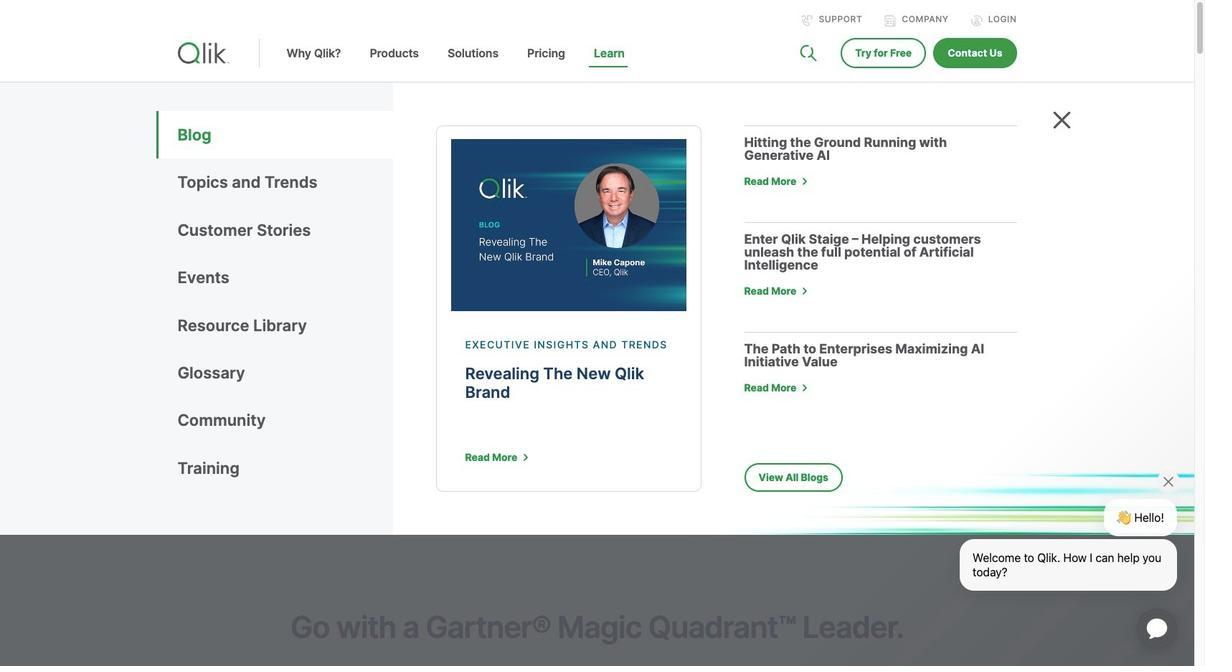 Task type: vqa. For each thing, say whether or not it's contained in the screenshot.
the you in the Better prepare your students for the modern workplace with our industry-leading technology. We provide all of the resources you need to easily integrate Qlik into your curriculum.
no



Task type: describe. For each thing, give the bounding box(es) containing it.
support image
[[802, 15, 813, 27]]

qlik image
[[178, 42, 229, 64]]

login image
[[971, 15, 983, 27]]

headshot of mike capone, ceo, qlik and the text "revealing the new qlik brand" image
[[451, 139, 686, 311]]

company image
[[885, 15, 896, 27]]



Task type: locate. For each thing, give the bounding box(es) containing it.
close search image
[[1053, 111, 1071, 129]]

application
[[1120, 592, 1195, 667]]



